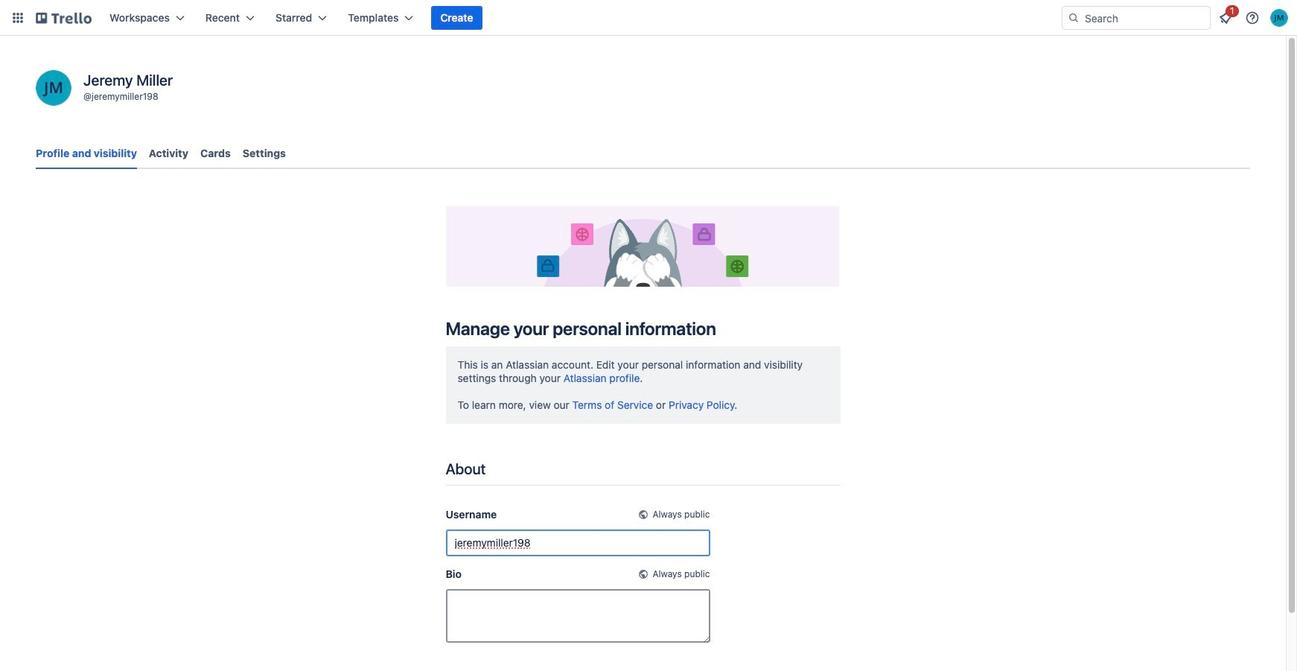 Task type: describe. For each thing, give the bounding box(es) containing it.
1 notification image
[[1217, 9, 1235, 27]]

search image
[[1068, 12, 1080, 24]]

jeremy miller (jeremymiller198) image
[[1271, 9, 1288, 27]]



Task type: vqa. For each thing, say whether or not it's contained in the screenshot.
Filters on the right
no



Task type: locate. For each thing, give the bounding box(es) containing it.
Search field
[[1080, 7, 1210, 28]]

primary element
[[0, 0, 1297, 36]]

open information menu image
[[1245, 10, 1260, 25]]

None text field
[[446, 529, 710, 556], [446, 589, 710, 643], [446, 529, 710, 556], [446, 589, 710, 643]]

jeremy miller (jeremymiller198) image
[[36, 70, 71, 106]]

back to home image
[[36, 6, 92, 30]]



